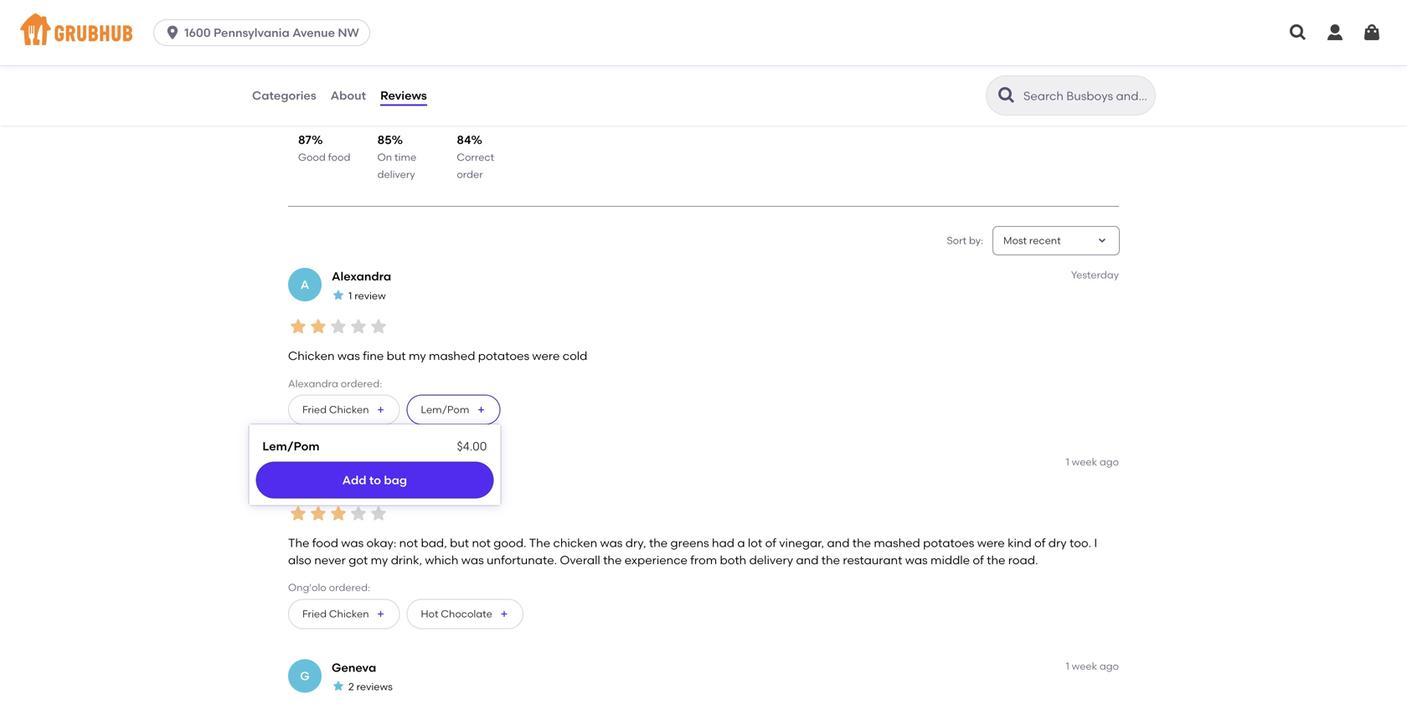 Task type: describe. For each thing, give the bounding box(es) containing it.
ordered: for fine
[[341, 378, 382, 390]]

alexandra for alexandra ordered:
[[288, 378, 338, 390]]

0 vertical spatial potatoes
[[478, 349, 530, 363]]

fried chicken button for food
[[288, 600, 400, 630]]

2 horizontal spatial of
[[1035, 536, 1046, 551]]

fried for the food was okay: not bad, but not good. the chicken was dry, the greens had a lot of vinegar, and the mashed potatoes were kind of dry too. i also never got my drink, which was unfortunate. overall the experience from both delivery and the restaurant was middle of the road.
[[303, 608, 327, 621]]

plus icon image for the hot chocolate button
[[499, 610, 509, 620]]

hot chocolate button
[[407, 600, 524, 630]]

chocolate
[[441, 608, 493, 621]]

food inside the food was okay: not bad, but not good. the chicken was dry, the greens had a lot of vinegar, and the mashed potatoes were kind of dry too. i also never got my drink, which was unfortunate. overall the experience from both delivery and the restaurant was middle of the road.
[[312, 536, 339, 551]]

recent
[[1030, 234, 1062, 247]]

1 for ong'olo
[[1066, 456, 1070, 469]]

potatoes inside the food was okay: not bad, but not good. the chicken was dry, the greens had a lot of vinegar, and the mashed potatoes were kind of dry too. i also never got my drink, which was unfortunate. overall the experience from both delivery and the restaurant was middle of the road.
[[924, 536, 975, 551]]

was up got
[[341, 536, 364, 551]]

nw
[[338, 26, 359, 40]]

plus icon image for food's fried chicken "button"
[[376, 610, 386, 620]]

1 horizontal spatial of
[[973, 553, 985, 568]]

alexandra ordered:
[[288, 378, 382, 390]]

okay:
[[367, 536, 397, 551]]

week for ong'olo
[[1072, 456, 1098, 469]]

poets
[[554, 48, 611, 72]]

was left dry,
[[600, 536, 623, 551]]

lot
[[748, 536, 763, 551]]

2 reviews for ong'olo
[[349, 477, 393, 489]]

1 week ago for ong'olo
[[1066, 456, 1120, 469]]

also
[[288, 553, 312, 568]]

0 horizontal spatial were
[[533, 349, 560, 363]]

1 horizontal spatial my
[[409, 349, 426, 363]]

by:
[[970, 234, 984, 247]]

experience
[[625, 553, 688, 568]]

was left fine at left
[[338, 349, 360, 363]]

the up restaurant
[[853, 536, 872, 551]]

1 svg image from the left
[[1289, 23, 1309, 43]]

reviews for geneva
[[357, 681, 393, 694]]

avenue
[[293, 26, 335, 40]]

the food was okay: not bad, but not good. the chicken was dry, the greens had a lot of vinegar, and the mashed potatoes were kind of dry too. i also never got my drink, which was unfortunate. overall the experience from both delivery and the restaurant was middle of the road.
[[288, 536, 1098, 568]]

g
[[300, 669, 310, 684]]

84
[[457, 133, 471, 147]]

about button
[[330, 65, 367, 126]]

2 vertical spatial and
[[797, 553, 819, 568]]

my inside the food was okay: not bad, but not good. the chicken was dry, the greens had a lot of vinegar, and the mashed potatoes were kind of dry too. i also never got my drink, which was unfortunate. overall the experience from both delivery and the restaurant was middle of the road.
[[371, 553, 388, 568]]

plus icon image for lem/pom button
[[476, 405, 486, 415]]

bad,
[[421, 536, 447, 551]]

-
[[616, 48, 625, 72]]

cold
[[563, 349, 588, 363]]

delivery inside 85 on time delivery
[[378, 168, 415, 181]]

the up experience
[[649, 536, 668, 551]]

fried for chicken was fine but my mashed potatoes were cold
[[303, 404, 327, 416]]

Search Busboys and Poets - 450 K search field
[[1022, 88, 1151, 104]]

add to bag
[[342, 473, 407, 488]]

categories
[[252, 88, 317, 103]]

most recent
[[1004, 234, 1062, 247]]

0 vertical spatial but
[[387, 349, 406, 363]]

0 vertical spatial chicken
[[288, 349, 335, 363]]

1 vertical spatial and
[[828, 536, 850, 551]]

plus icon image for fried chicken "button" associated with was
[[376, 405, 386, 415]]

was left middle
[[906, 553, 928, 568]]

busboys
[[420, 48, 504, 72]]

0 horizontal spatial of
[[766, 536, 777, 551]]

85
[[378, 133, 392, 147]]

the left road.
[[987, 553, 1006, 568]]

0 vertical spatial mashed
[[429, 349, 476, 363]]

unfortunate.
[[487, 553, 557, 568]]

order
[[457, 168, 483, 181]]

0 vertical spatial 1
[[349, 290, 352, 302]]

chicken
[[554, 536, 598, 551]]

a
[[301, 278, 309, 292]]

ong'olo ordered:
[[288, 582, 370, 594]]

tooltip containing lem/pom
[[249, 415, 501, 506]]

main navigation navigation
[[0, 0, 1408, 65]]

but inside the food was okay: not bad, but not good. the chicken was dry, the greens had a lot of vinegar, and the mashed potatoes were kind of dry too. i also never got my drink, which was unfortunate. overall the experience from both delivery and the restaurant was middle of the road.
[[450, 536, 469, 551]]

chicken was fine but my mashed potatoes were cold
[[288, 349, 588, 363]]

i
[[1095, 536, 1098, 551]]

2 svg image from the left
[[1326, 23, 1346, 43]]

ong'olo for ong'olo ordered:
[[288, 582, 327, 594]]

were inside the food was okay: not bad, but not good. the chicken was dry, the greens had a lot of vinegar, and the mashed potatoes were kind of dry too. i also never got my drink, which was unfortunate. overall the experience from both delivery and the restaurant was middle of the road.
[[978, 536, 1005, 551]]

review
[[355, 290, 386, 302]]

had
[[712, 536, 735, 551]]

84 correct order
[[457, 133, 495, 181]]

vinegar,
[[780, 536, 825, 551]]

the down vinegar,
[[822, 553, 841, 568]]

geneva
[[332, 661, 377, 675]]

chicken for alexandra
[[329, 404, 369, 416]]

450
[[629, 48, 667, 72]]

which
[[425, 553, 459, 568]]

reviews for reviews for busboys and poets - 450 k
[[298, 48, 382, 72]]

sort by:
[[947, 234, 984, 247]]

0 horizontal spatial lem/pom
[[263, 440, 320, 454]]

about
[[331, 88, 366, 103]]

pennsylvania
[[214, 26, 290, 40]]

dry
[[1049, 536, 1067, 551]]

add
[[342, 473, 367, 488]]

1 for geneva
[[1066, 661, 1070, 673]]

fine
[[363, 349, 384, 363]]

ong'olo for ong'olo
[[332, 457, 377, 471]]

both
[[720, 553, 747, 568]]

ordered: for was
[[329, 582, 370, 594]]

1600
[[184, 26, 211, 40]]

most
[[1004, 234, 1027, 247]]



Task type: locate. For each thing, give the bounding box(es) containing it.
1 horizontal spatial mashed
[[874, 536, 921, 551]]

0 vertical spatial lem/pom
[[421, 404, 470, 416]]

restaurant
[[843, 553, 903, 568]]

and right vinegar,
[[828, 536, 850, 551]]

fried chicken down alexandra ordered: at left
[[303, 404, 369, 416]]

ordered:
[[341, 378, 382, 390], [329, 582, 370, 594]]

0 horizontal spatial mashed
[[429, 349, 476, 363]]

fried chicken button down ong'olo ordered:
[[288, 600, 400, 630]]

1 vertical spatial chicken
[[329, 404, 369, 416]]

2 2 reviews from the top
[[349, 681, 393, 694]]

caret down icon image
[[1096, 234, 1110, 248]]

plus icon image right chocolate
[[499, 610, 509, 620]]

lem/pom up $4.00
[[421, 404, 470, 416]]

got
[[349, 553, 368, 568]]

but up which
[[450, 536, 469, 551]]

0 horizontal spatial and
[[509, 48, 549, 72]]

ordered: down got
[[329, 582, 370, 594]]

reviews
[[298, 48, 382, 72], [381, 88, 427, 103]]

1 not from the left
[[399, 536, 418, 551]]

from
[[691, 553, 718, 568]]

time
[[395, 151, 417, 164]]

2 ago from the top
[[1100, 661, 1120, 673]]

2 horizontal spatial and
[[828, 536, 850, 551]]

mashed inside the food was okay: not bad, but not good. the chicken was dry, the greens had a lot of vinegar, and the mashed potatoes were kind of dry too. i also never got my drink, which was unfortunate. overall the experience from both delivery and the restaurant was middle of the road.
[[874, 536, 921, 551]]

3 svg image from the left
[[1363, 23, 1383, 43]]

o
[[300, 465, 310, 479]]

0 vertical spatial my
[[409, 349, 426, 363]]

lem/pom inside button
[[421, 404, 470, 416]]

plus icon image up $4.00
[[476, 405, 486, 415]]

1600 pennsylvania avenue nw
[[184, 26, 359, 40]]

plus icon image
[[376, 405, 386, 415], [476, 405, 486, 415], [376, 610, 386, 620], [499, 610, 509, 620]]

1 reviews from the top
[[357, 477, 393, 489]]

0 vertical spatial week
[[1072, 456, 1098, 469]]

reviews for reviews
[[381, 88, 427, 103]]

my down the okay:
[[371, 553, 388, 568]]

0 vertical spatial ago
[[1100, 456, 1120, 469]]

lem/pom up o
[[263, 440, 320, 454]]

were left kind on the right of page
[[978, 536, 1005, 551]]

ong'olo
[[332, 457, 377, 471], [288, 582, 327, 594]]

0 horizontal spatial but
[[387, 349, 406, 363]]

1 week ago
[[1066, 456, 1120, 469], [1066, 661, 1120, 673]]

potatoes left 'cold'
[[478, 349, 530, 363]]

but right fine at left
[[387, 349, 406, 363]]

on
[[378, 151, 392, 164]]

2 reviews
[[349, 477, 393, 489], [349, 681, 393, 694]]

bag
[[384, 473, 407, 488]]

the
[[649, 536, 668, 551], [853, 536, 872, 551], [604, 553, 622, 568], [822, 553, 841, 568], [987, 553, 1006, 568]]

2 1 week ago from the top
[[1066, 661, 1120, 673]]

1 horizontal spatial and
[[797, 553, 819, 568]]

0 horizontal spatial potatoes
[[478, 349, 530, 363]]

2 for ong'olo
[[349, 477, 354, 489]]

not
[[399, 536, 418, 551], [472, 536, 491, 551]]

fried chicken for was
[[303, 404, 369, 416]]

1 horizontal spatial potatoes
[[924, 536, 975, 551]]

overall
[[560, 553, 601, 568]]

1 vertical spatial fried
[[303, 608, 327, 621]]

delivery inside the food was okay: not bad, but not good. the chicken was dry, the greens had a lot of vinegar, and the mashed potatoes were kind of dry too. i also never got my drink, which was unfortunate. overall the experience from both delivery and the restaurant was middle of the road.
[[750, 553, 794, 568]]

plus icon image down alexandra ordered: at left
[[376, 405, 386, 415]]

hot chocolate
[[421, 608, 493, 621]]

reviews down for
[[381, 88, 427, 103]]

2 vertical spatial 1
[[1066, 661, 1070, 673]]

0 horizontal spatial the
[[288, 536, 310, 551]]

chicken up alexandra ordered: at left
[[288, 349, 335, 363]]

0 vertical spatial ong'olo
[[332, 457, 377, 471]]

2
[[349, 477, 354, 489], [349, 681, 354, 694]]

2 down geneva
[[349, 681, 354, 694]]

1 vertical spatial lem/pom
[[263, 440, 320, 454]]

alexandra
[[332, 270, 392, 284], [288, 378, 338, 390]]

delivery
[[378, 168, 415, 181], [750, 553, 794, 568]]

dry,
[[626, 536, 647, 551]]

reviews
[[357, 477, 393, 489], [357, 681, 393, 694]]

1 2 reviews from the top
[[349, 477, 393, 489]]

fried chicken button
[[288, 395, 400, 425], [288, 600, 400, 630]]

fried chicken down ong'olo ordered:
[[303, 608, 369, 621]]

1 vertical spatial fried chicken button
[[288, 600, 400, 630]]

middle
[[931, 553, 971, 568]]

1 horizontal spatial not
[[472, 536, 491, 551]]

yesterday
[[1072, 269, 1120, 281]]

0 vertical spatial alexandra
[[332, 270, 392, 284]]

chicken for ong'olo
[[329, 608, 369, 621]]

good
[[298, 151, 326, 164]]

chicken down ong'olo ordered:
[[329, 608, 369, 621]]

the up the unfortunate.
[[529, 536, 551, 551]]

1 vertical spatial ago
[[1100, 661, 1120, 673]]

0 horizontal spatial my
[[371, 553, 388, 568]]

sort
[[947, 234, 967, 247]]

plus icon image inside the hot chocolate button
[[499, 610, 509, 620]]

0 vertical spatial fried chicken
[[303, 404, 369, 416]]

1 vertical spatial 2 reviews
[[349, 681, 393, 694]]

1 horizontal spatial were
[[978, 536, 1005, 551]]

0 vertical spatial ordered:
[[341, 378, 382, 390]]

1 vertical spatial food
[[312, 536, 339, 551]]

2 the from the left
[[529, 536, 551, 551]]

2 fried from the top
[[303, 608, 327, 621]]

reviews down nw
[[298, 48, 382, 72]]

1600 pennsylvania avenue nw button
[[153, 19, 377, 46]]

lem/pom button
[[407, 395, 501, 425]]

1 vertical spatial reviews
[[357, 681, 393, 694]]

to
[[369, 473, 381, 488]]

0 vertical spatial 2
[[349, 477, 354, 489]]

0 vertical spatial 2 reviews
[[349, 477, 393, 489]]

2 reviews from the top
[[357, 681, 393, 694]]

1 vertical spatial fried chicken
[[303, 608, 369, 621]]

2 left to
[[349, 477, 354, 489]]

road.
[[1009, 553, 1039, 568]]

were left 'cold'
[[533, 349, 560, 363]]

svg image
[[1289, 23, 1309, 43], [1326, 23, 1346, 43], [1363, 23, 1383, 43]]

0 vertical spatial fried
[[303, 404, 327, 416]]

2 horizontal spatial svg image
[[1363, 23, 1383, 43]]

reviews for busboys and poets - 450 k
[[298, 48, 687, 72]]

and
[[509, 48, 549, 72], [828, 536, 850, 551], [797, 553, 819, 568]]

week for geneva
[[1072, 661, 1098, 673]]

1 vertical spatial 1
[[1066, 456, 1070, 469]]

of left dry
[[1035, 536, 1046, 551]]

1 vertical spatial potatoes
[[924, 536, 975, 551]]

fried
[[303, 404, 327, 416], [303, 608, 327, 621]]

potatoes up middle
[[924, 536, 975, 551]]

85 on time delivery
[[378, 133, 417, 181]]

delivery down time
[[378, 168, 415, 181]]

fried chicken button down alexandra ordered: at left
[[288, 395, 400, 425]]

1 ago from the top
[[1100, 456, 1120, 469]]

food right good
[[328, 151, 351, 164]]

for
[[386, 48, 415, 72]]

food up "never"
[[312, 536, 339, 551]]

0 vertical spatial and
[[509, 48, 549, 72]]

delivery down "lot"
[[750, 553, 794, 568]]

fried chicken
[[303, 404, 369, 416], [303, 608, 369, 621]]

0 horizontal spatial svg image
[[1289, 23, 1309, 43]]

never
[[314, 553, 346, 568]]

1 vertical spatial mashed
[[874, 536, 921, 551]]

2 2 from the top
[[349, 681, 354, 694]]

mashed up restaurant
[[874, 536, 921, 551]]

mashed
[[429, 349, 476, 363], [874, 536, 921, 551]]

1 vertical spatial 2
[[349, 681, 354, 694]]

chicken down alexandra ordered: at left
[[329, 404, 369, 416]]

1 vertical spatial were
[[978, 536, 1005, 551]]

1 horizontal spatial ong'olo
[[332, 457, 377, 471]]

food
[[328, 151, 351, 164], [312, 536, 339, 551]]

1 1 week ago from the top
[[1066, 456, 1120, 469]]

87 good food
[[298, 133, 351, 164]]

too.
[[1070, 536, 1092, 551]]

ago for geneva
[[1100, 661, 1120, 673]]

2 fried chicken button from the top
[[288, 600, 400, 630]]

the up also
[[288, 536, 310, 551]]

plus icon image left hot
[[376, 610, 386, 620]]

1 vertical spatial ordered:
[[329, 582, 370, 594]]

0 vertical spatial reviews
[[298, 48, 382, 72]]

0 vertical spatial 1 week ago
[[1066, 456, 1120, 469]]

$4.00
[[457, 440, 487, 454]]

2 for geneva
[[349, 681, 354, 694]]

reviews button
[[380, 65, 428, 126]]

1 horizontal spatial svg image
[[1326, 23, 1346, 43]]

1 vertical spatial week
[[1072, 661, 1098, 673]]

0 horizontal spatial delivery
[[378, 168, 415, 181]]

2 week from the top
[[1072, 661, 1098, 673]]

star icon image
[[298, 74, 322, 97], [322, 74, 345, 97], [345, 74, 369, 97], [369, 74, 392, 97], [392, 74, 416, 97], [392, 74, 416, 97], [332, 289, 345, 302], [288, 317, 308, 337], [308, 317, 329, 337], [329, 317, 349, 337], [349, 317, 369, 337], [369, 317, 389, 337], [332, 476, 345, 489], [288, 504, 308, 524], [308, 504, 329, 524], [329, 504, 349, 524], [349, 504, 369, 524], [369, 504, 389, 524], [332, 680, 345, 694]]

1 vertical spatial reviews
[[381, 88, 427, 103]]

and down vinegar,
[[797, 553, 819, 568]]

of right middle
[[973, 553, 985, 568]]

not up drink,
[[399, 536, 418, 551]]

fried down ong'olo ordered:
[[303, 608, 327, 621]]

a
[[738, 536, 746, 551]]

search icon image
[[997, 85, 1017, 106]]

ago
[[1100, 456, 1120, 469], [1100, 661, 1120, 673]]

and left poets
[[509, 48, 549, 72]]

1 review
[[349, 290, 386, 302]]

ong'olo up "add"
[[332, 457, 377, 471]]

1 the from the left
[[288, 536, 310, 551]]

add to bag button
[[256, 462, 494, 499]]

reviews for ong'olo
[[357, 477, 393, 489]]

1 fried chicken from the top
[[303, 404, 369, 416]]

0 vertical spatial delivery
[[378, 168, 415, 181]]

1 vertical spatial 1 week ago
[[1066, 661, 1120, 673]]

svg image
[[164, 24, 181, 41]]

ago for ong'olo
[[1100, 456, 1120, 469]]

not left good.
[[472, 536, 491, 551]]

ordered: down fine at left
[[341, 378, 382, 390]]

0 horizontal spatial ong'olo
[[288, 582, 327, 594]]

1 vertical spatial ong'olo
[[288, 582, 327, 594]]

fried down alexandra ordered: at left
[[303, 404, 327, 416]]

good.
[[494, 536, 527, 551]]

1 horizontal spatial lem/pom
[[421, 404, 470, 416]]

1 fried chicken button from the top
[[288, 395, 400, 425]]

tooltip
[[249, 415, 501, 506]]

2 not from the left
[[472, 536, 491, 551]]

but
[[387, 349, 406, 363], [450, 536, 469, 551]]

2 reviews for geneva
[[349, 681, 393, 694]]

1 vertical spatial my
[[371, 553, 388, 568]]

0 horizontal spatial not
[[399, 536, 418, 551]]

mashed up lem/pom button
[[429, 349, 476, 363]]

drink,
[[391, 553, 422, 568]]

fried chicken for food
[[303, 608, 369, 621]]

lem/pom
[[421, 404, 470, 416], [263, 440, 320, 454]]

kind
[[1008, 536, 1032, 551]]

were
[[533, 349, 560, 363], [978, 536, 1005, 551]]

1 horizontal spatial but
[[450, 536, 469, 551]]

potatoes
[[478, 349, 530, 363], [924, 536, 975, 551]]

0 vertical spatial reviews
[[357, 477, 393, 489]]

food inside 87 good food
[[328, 151, 351, 164]]

0 vertical spatial were
[[533, 349, 560, 363]]

1
[[349, 290, 352, 302], [1066, 456, 1070, 469], [1066, 661, 1070, 673]]

my
[[409, 349, 426, 363], [371, 553, 388, 568]]

of right "lot"
[[766, 536, 777, 551]]

2 vertical spatial chicken
[[329, 608, 369, 621]]

ong'olo down also
[[288, 582, 327, 594]]

1 vertical spatial alexandra
[[288, 378, 338, 390]]

Sort by: field
[[1004, 234, 1062, 248]]

1 2 from the top
[[349, 477, 354, 489]]

my right fine at left
[[409, 349, 426, 363]]

correct
[[457, 151, 495, 164]]

categories button
[[251, 65, 317, 126]]

1 vertical spatial delivery
[[750, 553, 794, 568]]

87
[[298, 133, 312, 147]]

1 week from the top
[[1072, 456, 1098, 469]]

was right which
[[462, 553, 484, 568]]

k
[[672, 48, 687, 72]]

of
[[766, 536, 777, 551], [1035, 536, 1046, 551], [973, 553, 985, 568]]

1 horizontal spatial delivery
[[750, 553, 794, 568]]

1 horizontal spatial the
[[529, 536, 551, 551]]

fried chicken button for was
[[288, 395, 400, 425]]

0 vertical spatial food
[[328, 151, 351, 164]]

was
[[338, 349, 360, 363], [341, 536, 364, 551], [600, 536, 623, 551], [462, 553, 484, 568], [906, 553, 928, 568]]

the right overall at the left
[[604, 553, 622, 568]]

greens
[[671, 536, 710, 551]]

1 fried from the top
[[303, 404, 327, 416]]

alexandra for alexandra
[[332, 270, 392, 284]]

1 week ago for geneva
[[1066, 661, 1120, 673]]

reviews inside button
[[381, 88, 427, 103]]

hot
[[421, 608, 439, 621]]

0 vertical spatial fried chicken button
[[288, 395, 400, 425]]

1 vertical spatial but
[[450, 536, 469, 551]]

2 fried chicken from the top
[[303, 608, 369, 621]]

plus icon image inside lem/pom button
[[476, 405, 486, 415]]



Task type: vqa. For each thing, say whether or not it's contained in the screenshot.
Papa Murphy's Pizza logo on the right of the page
no



